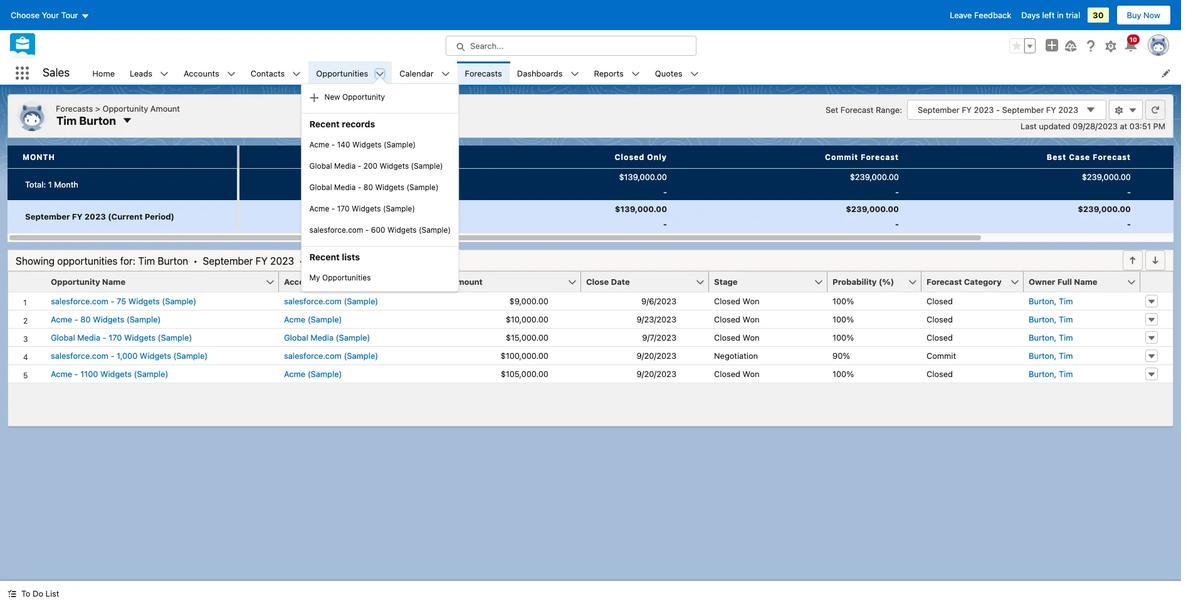 Task type: locate. For each thing, give the bounding box(es) containing it.
name inside "element"
[[102, 277, 126, 287]]

acme (sample) link for acme - 1100 widgets (sample)
[[284, 369, 342, 379]]

burton,
[[1030, 296, 1057, 306], [1030, 314, 1057, 324], [1030, 333, 1057, 343], [1030, 351, 1057, 361], [1030, 369, 1057, 379]]

text default image right 'accounts'
[[227, 70, 236, 78]]

list
[[85, 61, 1182, 292]]

text default image left to
[[8, 589, 16, 598]]

commit
[[826, 152, 859, 162], [927, 351, 957, 361]]

1 vertical spatial 9/20/2023
[[637, 369, 677, 379]]

action image
[[1141, 272, 1174, 292]]

2 acme (sample) from the top
[[284, 369, 342, 379]]

global down account
[[284, 333, 308, 343]]

name right full
[[1075, 277, 1098, 287]]

salesforce.com up 1100
[[51, 351, 108, 361]]

quotes link
[[648, 61, 690, 85]]

media down 140
[[334, 161, 356, 171]]

acme (sample) up global media (sample)
[[284, 314, 342, 324]]

• left 'all'
[[299, 255, 304, 267]]

negotiation
[[715, 351, 759, 361]]

records
[[342, 118, 375, 129]]

media down account name on the left top
[[311, 333, 334, 343]]

forecasts up tim burton
[[56, 103, 93, 113]]

opportunities down lists
[[322, 273, 371, 282]]

burton, tim for $10,000.00
[[1030, 314, 1074, 324]]

3 closed won from the top
[[715, 333, 760, 343]]

0 vertical spatial forecasts
[[465, 68, 502, 78]]

days
[[1022, 10, 1041, 20]]

acme (sample) link up global media (sample)
[[284, 314, 342, 324]]

action element
[[1141, 272, 1174, 292]]

0 vertical spatial opportunity
[[343, 92, 385, 101]]

0 vertical spatial 9/20/2023
[[637, 351, 677, 361]]

4 burton, tim link from the top
[[1030, 351, 1074, 361]]

- inside global media - 200 widgets (sample) "link"
[[358, 161, 362, 171]]

1 horizontal spatial amount
[[451, 277, 483, 287]]

period)
[[145, 211, 174, 221]]

2 salesforce.com (sample) from the top
[[284, 351, 378, 361]]

global media (sample)
[[284, 333, 370, 343]]

2 burton, tim link from the top
[[1030, 314, 1074, 324]]

2 burton, tim from the top
[[1030, 314, 1074, 324]]

account name button
[[279, 272, 432, 292]]

1 recent from the top
[[310, 118, 340, 129]]

account name element
[[279, 272, 454, 292]]

0 vertical spatial amount
[[150, 103, 180, 113]]

name up '75'
[[102, 277, 126, 287]]

4 won from the top
[[743, 369, 760, 379]]

1 name from the left
[[102, 277, 126, 287]]

1 vertical spatial commit
[[927, 351, 957, 361]]

170 down global media - 80 widgets (sample)
[[337, 204, 350, 213]]

contacts link
[[243, 61, 293, 85]]

salesforce.com (sample) link down global media (sample)
[[284, 351, 378, 361]]

recent
[[310, 118, 340, 129], [310, 251, 340, 262]]

september fy 2023 (current period) button
[[20, 201, 194, 232]]

100% for 9/20/2023
[[833, 369, 855, 379]]

global for global media - 170 widgets (sample)
[[51, 333, 75, 343]]

forecast category
[[927, 277, 1002, 287]]

forecasts down search...
[[465, 68, 502, 78]]

to
[[21, 588, 30, 599]]

1 vertical spatial recent
[[310, 251, 340, 262]]

2 closed won from the top
[[715, 314, 760, 324]]

3 100% from the top
[[833, 333, 855, 343]]

2 • from the left
[[299, 255, 304, 267]]

recent up my
[[310, 251, 340, 262]]

forecasts for forecasts > opportunity amount
[[56, 103, 93, 113]]

forecasts
[[465, 68, 502, 78], [56, 103, 93, 113]]

1 salesforce.com (sample) link from the top
[[284, 296, 378, 306]]

1 horizontal spatial name
[[320, 277, 343, 287]]

0 vertical spatial acme (sample) link
[[284, 314, 342, 324]]

row
[[8, 169, 1182, 200], [8, 200, 1182, 232]]

search...
[[471, 41, 504, 51]]

0 horizontal spatial opportunity
[[51, 277, 100, 287]]

accounts link
[[176, 61, 227, 85]]

salesforce.com (sample) link for salesforce.com - 75 widgets (sample)
[[284, 296, 378, 306]]

600
[[371, 225, 386, 235]]

2023 inside button
[[85, 211, 106, 221]]

salesforce.com (sample) down global media (sample)
[[284, 351, 378, 361]]

80 inside "link"
[[364, 182, 373, 192]]

set
[[826, 105, 839, 115]]

text default image inside dashboards list item
[[571, 70, 579, 78]]

0 vertical spatial salesforce.com (sample) link
[[284, 296, 378, 306]]

forecast right case
[[1094, 152, 1132, 162]]

acme (sample) link
[[284, 314, 342, 324], [284, 369, 342, 379]]

salesforce.com down opportunity name
[[51, 296, 108, 306]]

3 name from the left
[[1075, 277, 1098, 287]]

burton, tim for $15,000.00
[[1030, 333, 1074, 343]]

global down acme - 80 widgets (sample)
[[51, 333, 75, 343]]

opportunity name element
[[46, 272, 287, 292]]

opportunity name button
[[46, 272, 265, 292]]

salesforce.com (sample) down my opportunities
[[284, 296, 378, 306]]

forecast inside forecast category button
[[927, 277, 963, 287]]

tim burton button
[[56, 113, 137, 129]]

salesforce.com (sample) link for salesforce.com - 1,000 widgets (sample)
[[284, 351, 378, 361]]

dashboards list item
[[510, 61, 587, 85]]

1 vertical spatial salesforce.com (sample) link
[[284, 351, 378, 361]]

4 100% from the top
[[833, 369, 855, 379]]

1 closed won from the top
[[715, 296, 760, 306]]

text default image
[[160, 70, 169, 78], [293, 70, 301, 78], [632, 70, 640, 78], [690, 70, 699, 78], [1087, 105, 1097, 115], [1115, 106, 1124, 115], [1129, 106, 1138, 115], [8, 589, 16, 598]]

text default image up last updated 09/28/2023 at 03:51 pm
[[1087, 105, 1097, 115]]

media for 170
[[77, 333, 100, 343]]

1 vertical spatial $139,000.00 -
[[615, 204, 668, 229]]

quotes
[[655, 68, 683, 78]]

opportunity
[[343, 92, 385, 101], [103, 103, 148, 113], [51, 277, 100, 287]]

calendar
[[400, 68, 434, 78]]

media up acme - 170 widgets (sample) at the top
[[334, 182, 356, 192]]

•
[[193, 255, 198, 267], [299, 255, 304, 267]]

case
[[1070, 152, 1091, 162]]

text default image right quotes
[[690, 70, 699, 78]]

media down acme - 80 widgets (sample)
[[77, 333, 100, 343]]

calendar link
[[392, 61, 441, 85]]

acme down global media (sample)
[[284, 369, 306, 379]]

5 burton, from the top
[[1030, 369, 1057, 379]]

1 acme (sample) link from the top
[[284, 314, 342, 324]]

100% for 9/7/2023
[[833, 333, 855, 343]]

1 salesforce.com (sample) from the top
[[284, 296, 378, 306]]

probability
[[833, 277, 877, 287]]

1 vertical spatial opportunities
[[322, 273, 371, 282]]

opportunities up new
[[316, 68, 368, 78]]

170 down acme - 80 widgets (sample) link
[[109, 333, 122, 343]]

forecast left category
[[927, 277, 963, 287]]

text default image right contacts
[[293, 70, 301, 78]]

forecast right set
[[841, 105, 874, 115]]

name
[[102, 277, 126, 287], [320, 277, 343, 287], [1075, 277, 1098, 287]]

acme - 1100 widgets (sample) link
[[51, 369, 168, 379]]

2 9/20/2023 from the top
[[637, 369, 677, 379]]

new opportunity link
[[302, 86, 459, 108]]

- inside salesforce.com - 600 widgets (sample) link
[[366, 225, 369, 235]]

leads list item
[[122, 61, 176, 85]]

acme - 170 widgets (sample) link
[[302, 198, 459, 219]]

0 vertical spatial acme (sample)
[[284, 314, 342, 324]]

(%)
[[879, 277, 895, 287]]

list item
[[302, 61, 459, 292]]

80
[[364, 182, 373, 192], [80, 314, 91, 324]]

acme for 140
[[310, 140, 330, 149]]

widgets right 600
[[388, 225, 417, 235]]

acme left 140
[[310, 140, 330, 149]]

acme down opportunity name
[[51, 314, 72, 324]]

0 horizontal spatial commit
[[826, 152, 859, 162]]

0 horizontal spatial forecasts
[[56, 103, 93, 113]]

amount inside button
[[451, 277, 483, 287]]

1 horizontal spatial burton
[[158, 255, 188, 267]]

0 vertical spatial commit
[[826, 152, 859, 162]]

$139,000.00 -
[[620, 172, 668, 197], [615, 204, 668, 229]]

9/20/2023 for closed won
[[637, 369, 677, 379]]

1 acme (sample) from the top
[[284, 314, 342, 324]]

1 vertical spatial 170
[[109, 333, 122, 343]]

list containing recent records
[[85, 61, 1182, 292]]

burton, tim link for $105,000.00
[[1030, 369, 1074, 379]]

widgets down global media - 80 widgets (sample)
[[352, 204, 381, 213]]

reports
[[594, 68, 624, 78]]

widgets
[[353, 140, 382, 149], [380, 161, 409, 171], [375, 182, 405, 192], [352, 204, 381, 213], [388, 225, 417, 235], [128, 296, 160, 306], [93, 314, 124, 324], [124, 333, 156, 343], [140, 351, 171, 361], [100, 369, 132, 379]]

1 row from the top
[[8, 169, 1182, 200]]

text default image up new opportunity link
[[376, 70, 385, 78]]

3 burton, tim link from the top
[[1030, 333, 1074, 343]]

- inside acme - 140 widgets (sample) link
[[332, 140, 335, 149]]

burton, for $10,000.00
[[1030, 314, 1057, 324]]

acme left 1100
[[51, 369, 72, 379]]

1 burton, from the top
[[1030, 296, 1057, 306]]

acme - 1100 widgets (sample)
[[51, 369, 168, 379]]

owner
[[1030, 277, 1056, 287]]

1 vertical spatial amount
[[451, 277, 483, 287]]

text default image inside accounts "list item"
[[227, 70, 236, 78]]

text default image
[[227, 70, 236, 78], [376, 70, 385, 78], [441, 70, 450, 78], [571, 70, 579, 78], [310, 93, 320, 103]]

do
[[33, 588, 43, 599]]

1 horizontal spatial opportunity
[[103, 103, 148, 113]]

text default image up at
[[1115, 106, 1124, 115]]

text default image inside contacts list item
[[293, 70, 301, 78]]

opportunity up the records
[[343, 92, 385, 101]]

grid
[[8, 272, 1174, 383]]

0 vertical spatial $139,000.00 -
[[620, 172, 668, 197]]

3 won from the top
[[743, 333, 760, 343]]

media for 80
[[334, 182, 356, 192]]

2 burton, from the top
[[1030, 314, 1057, 324]]

accounts list item
[[176, 61, 243, 85]]

widgets right 1,000
[[140, 351, 171, 361]]

1 vertical spatial salesforce.com (sample)
[[284, 351, 378, 361]]

0 horizontal spatial 80
[[80, 314, 91, 324]]

1 horizontal spatial forecasts
[[465, 68, 502, 78]]

media
[[334, 161, 356, 171], [334, 182, 356, 192], [77, 333, 100, 343], [311, 333, 334, 343]]

close
[[587, 277, 609, 287]]

salesforce.com for 75
[[51, 296, 108, 306]]

• up opportunity name "element"
[[193, 255, 198, 267]]

text default image inside the calendar list item
[[441, 70, 450, 78]]

$10,000.00
[[506, 314, 549, 324]]

2 horizontal spatial opportunity
[[343, 92, 385, 101]]

2 recent from the top
[[310, 251, 340, 262]]

4 burton, from the top
[[1030, 351, 1057, 361]]

170
[[337, 204, 350, 213], [109, 333, 122, 343]]

recent for recent lists
[[310, 251, 340, 262]]

acme (sample) link for acme - 80 widgets (sample)
[[284, 314, 342, 324]]

acme up recent lists
[[310, 204, 330, 213]]

5 burton, tim link from the top
[[1030, 369, 1074, 379]]

text default image for accounts
[[227, 70, 236, 78]]

text default image right the 'leads'
[[160, 70, 169, 78]]

(sample)
[[384, 140, 416, 149], [411, 161, 443, 171], [407, 182, 439, 192], [383, 204, 415, 213], [419, 225, 451, 235], [162, 296, 196, 306], [344, 296, 378, 306], [127, 314, 161, 324], [308, 314, 342, 324], [158, 333, 192, 343], [336, 333, 370, 343], [173, 351, 208, 361], [344, 351, 378, 361], [134, 369, 168, 379], [308, 369, 342, 379]]

2 horizontal spatial name
[[1075, 277, 1098, 287]]

buy
[[1128, 10, 1142, 20]]

opportunity name
[[51, 277, 126, 287]]

acme (sample) down global media (sample)
[[284, 369, 342, 379]]

170 inside grid
[[109, 333, 122, 343]]

widgets down opportunity name button
[[128, 296, 160, 306]]

0 vertical spatial 80
[[364, 182, 373, 192]]

name down recent lists
[[320, 277, 343, 287]]

0 vertical spatial salesforce.com (sample)
[[284, 296, 378, 306]]

commit forecast
[[826, 152, 900, 162]]

$139,000.00
[[620, 172, 668, 182], [615, 204, 668, 214]]

0 horizontal spatial burton
[[79, 114, 116, 127]]

updated
[[1040, 121, 1071, 131]]

acme (sample) link down global media (sample)
[[284, 369, 342, 379]]

2 acme (sample) link from the top
[[284, 369, 342, 379]]

global for global media - 200 widgets (sample)
[[310, 161, 332, 171]]

text default image inside new opportunity link
[[310, 93, 320, 103]]

status containing showing opportunities for: tim burton
[[16, 255, 414, 267]]

choose your tour button
[[10, 5, 90, 25]]

commit for commit forecast
[[826, 152, 859, 162]]

global media - 170 widgets (sample) link
[[51, 333, 192, 343]]

1 vertical spatial opportunity
[[103, 103, 148, 113]]

3 burton, from the top
[[1030, 333, 1057, 343]]

won for 9/20/2023
[[743, 369, 760, 379]]

forecasts inside list
[[465, 68, 502, 78]]

1 9/20/2023 from the top
[[637, 351, 677, 361]]

$239,000.00 -
[[1083, 172, 1132, 197], [846, 204, 900, 229], [1079, 204, 1132, 229]]

80 down opportunity name
[[80, 314, 91, 324]]

burton up opportunity name "element"
[[158, 255, 188, 267]]

2 100% from the top
[[833, 314, 855, 324]]

accounts
[[184, 68, 219, 78]]

burton, for $15,000.00
[[1030, 333, 1057, 343]]

text default image inside to do list button
[[8, 589, 16, 598]]

0 vertical spatial 170
[[337, 204, 350, 213]]

september inside button
[[25, 211, 70, 221]]

1 horizontal spatial 80
[[364, 182, 373, 192]]

1 horizontal spatial commit
[[927, 351, 957, 361]]

global up acme - 170 widgets (sample) at the top
[[310, 182, 332, 192]]

salesforce.com inside list item
[[310, 225, 363, 235]]

text default image left new
[[310, 93, 320, 103]]

1 burton, tim link from the top
[[1030, 296, 1074, 306]]

acme for 170
[[310, 204, 330, 213]]

tim for $15,000.00
[[1060, 333, 1074, 343]]

sales
[[43, 66, 70, 79]]

global
[[310, 161, 332, 171], [310, 182, 332, 192], [51, 333, 75, 343], [284, 333, 308, 343]]

1 vertical spatial acme (sample) link
[[284, 369, 342, 379]]

widgets for acme - 140 widgets (sample)
[[353, 140, 382, 149]]

item number image
[[8, 272, 46, 292]]

account name
[[284, 277, 343, 287]]

open pipeline element
[[1169, 146, 1182, 169]]

salesforce.com up recent lists
[[310, 225, 363, 235]]

4 burton, tim from the top
[[1030, 351, 1074, 361]]

tour
[[61, 10, 78, 20]]

widgets for salesforce.com - 75 widgets (sample)
[[128, 296, 160, 306]]

opportunity down the opportunities
[[51, 277, 100, 287]]

group
[[1010, 38, 1036, 53]]

1 vertical spatial forecasts
[[56, 103, 93, 113]]

2 salesforce.com (sample) link from the top
[[284, 351, 378, 361]]

closed won for 9/23/2023
[[715, 314, 760, 324]]

0 vertical spatial burton
[[79, 114, 116, 127]]

widgets down 1,000
[[100, 369, 132, 379]]

1 vertical spatial 80
[[80, 314, 91, 324]]

widgets up 200 at the left of the page
[[353, 140, 382, 149]]

closed only
[[615, 152, 668, 162]]

1 vertical spatial burton
[[158, 255, 188, 267]]

0 horizontal spatial •
[[193, 255, 198, 267]]

fy
[[963, 105, 972, 115], [1047, 105, 1057, 115], [72, 211, 83, 221], [256, 255, 268, 267]]

3 burton, tim from the top
[[1030, 333, 1074, 343]]

opportunities link
[[309, 61, 376, 85]]

opportunity right the ">"
[[103, 103, 148, 113]]

september
[[918, 105, 960, 115], [1003, 105, 1045, 115], [25, 211, 70, 221], [203, 255, 253, 267]]

best case forecast
[[1048, 152, 1132, 162]]

name for opportunity name
[[102, 277, 126, 287]]

text default image for dashboards
[[571, 70, 579, 78]]

showing
[[16, 255, 55, 267]]

03:51
[[1130, 121, 1152, 131]]

0 vertical spatial $139,000.00
[[620, 172, 668, 182]]

acme
[[310, 140, 330, 149], [310, 204, 330, 213], [51, 314, 72, 324], [284, 314, 306, 324], [51, 369, 72, 379], [284, 369, 306, 379]]

1 horizontal spatial 170
[[337, 204, 350, 213]]

global down 'acme - 140 widgets (sample)'
[[310, 161, 332, 171]]

closed won for 9/20/2023
[[715, 369, 760, 379]]

burton, tim for $105,000.00
[[1030, 369, 1074, 379]]

close date
[[587, 277, 630, 287]]

burton, tim for $100,000.00
[[1030, 351, 1074, 361]]

2 vertical spatial opportunity
[[51, 277, 100, 287]]

burton, tim link for $15,000.00
[[1030, 333, 1074, 343]]

salesforce.com (sample) for salesforce.com - 75 widgets (sample)
[[284, 296, 378, 306]]

stage element
[[710, 272, 836, 292]]

$100,000.00
[[501, 351, 549, 361]]

text default image down search... button
[[571, 70, 579, 78]]

range:
[[876, 105, 903, 115]]

1 burton, tim from the top
[[1030, 296, 1074, 306]]

1 100% from the top
[[833, 296, 855, 306]]

1 vertical spatial acme (sample)
[[284, 369, 342, 379]]

owner full name element
[[1025, 272, 1149, 292]]

9/20/2023 for negotiation
[[637, 351, 677, 361]]

text default image right calendar
[[441, 70, 450, 78]]

80 down 200 at the left of the page
[[364, 182, 373, 192]]

media for 200
[[334, 161, 356, 171]]

$105,000.00
[[501, 369, 549, 379]]

1 horizontal spatial •
[[299, 255, 304, 267]]

burton, for $100,000.00
[[1030, 351, 1057, 361]]

0 vertical spatial recent
[[310, 118, 340, 129]]

4 closed won from the top
[[715, 369, 760, 379]]

salesforce.com (sample) link down my opportunities
[[284, 296, 378, 306]]

0 horizontal spatial name
[[102, 277, 126, 287]]

0 horizontal spatial 170
[[109, 333, 122, 343]]

global for global media - 80 widgets (sample)
[[310, 182, 332, 192]]

2 name from the left
[[320, 277, 343, 287]]

1 vertical spatial $139,000.00
[[615, 204, 668, 214]]

dashboards
[[517, 68, 563, 78]]

5 burton, tim from the top
[[1030, 369, 1074, 379]]

burton down the ">"
[[79, 114, 116, 127]]

recent down new
[[310, 118, 340, 129]]

text default image right "reports"
[[632, 70, 640, 78]]

status
[[16, 255, 414, 267]]

2 won from the top
[[743, 314, 760, 324]]

widgets down '75'
[[93, 314, 124, 324]]

probability (%) button
[[828, 272, 908, 292]]



Task type: vqa. For each thing, say whether or not it's contained in the screenshot.
AS
no



Task type: describe. For each thing, give the bounding box(es) containing it.
text default image inside reports list item
[[632, 70, 640, 78]]

last
[[1021, 121, 1038, 131]]

leads
[[130, 68, 153, 78]]

0 vertical spatial opportunities
[[316, 68, 368, 78]]

quotes list item
[[648, 61, 707, 85]]

recent for recent records
[[310, 118, 340, 129]]

date
[[611, 277, 630, 287]]

leave feedback
[[951, 10, 1012, 20]]

global for global media (sample)
[[284, 333, 308, 343]]

calendar list item
[[392, 61, 458, 85]]

widgets for salesforce.com - 1,000 widgets (sample)
[[140, 351, 171, 361]]

total: 1 month button
[[20, 169, 194, 200]]

global media - 80 widgets (sample) link
[[302, 177, 459, 198]]

salesforce.com - 1,000 widgets (sample)
[[51, 351, 208, 361]]

amount element
[[446, 272, 589, 292]]

text default image inside the leads list item
[[160, 70, 169, 78]]

tim for $9,000.00
[[1060, 296, 1074, 306]]

tim inside button
[[56, 114, 77, 127]]

burton, tim link for $100,000.00
[[1030, 351, 1074, 361]]

- inside 'global media - 80 widgets (sample)' "link"
[[358, 182, 362, 192]]

showing opportunities for: tim burton • september fy 2023 • all forecast categories
[[16, 255, 414, 267]]

close date element
[[582, 272, 717, 292]]

1 won from the top
[[743, 296, 760, 306]]

commit for commit
[[927, 351, 957, 361]]

1100
[[80, 369, 98, 379]]

acme - 80 widgets (sample) link
[[51, 314, 161, 324]]

widgets for acme - 170 widgets (sample)
[[352, 204, 381, 213]]

90%
[[833, 351, 851, 361]]

$15,000.00
[[506, 333, 549, 343]]

set forecast range:
[[826, 105, 903, 115]]

170 inside acme - 170 widgets (sample) link
[[337, 204, 350, 213]]

september fy 2023 (current period)
[[25, 211, 174, 221]]

burton, tim link for $9,000.00
[[1030, 296, 1074, 306]]

probability (%)
[[833, 277, 895, 287]]

10
[[1130, 36, 1138, 43]]

global media - 200 widgets (sample)
[[310, 161, 443, 171]]

my opportunities
[[310, 273, 371, 282]]

full
[[1058, 277, 1073, 287]]

stage button
[[710, 272, 814, 292]]

widgets for salesforce.com - 600 widgets (sample)
[[388, 225, 417, 235]]

- inside acme - 170 widgets (sample) link
[[332, 204, 335, 213]]

buy now
[[1128, 10, 1161, 20]]

100% for 9/6/2023
[[833, 296, 855, 306]]

80 inside grid
[[80, 314, 91, 324]]

salesforce.com - 600 widgets (sample) link
[[302, 219, 459, 241]]

salesforce.com for 600
[[310, 225, 363, 235]]

acme (sample) for acme - 80 widgets (sample)
[[284, 314, 342, 324]]

burton, tim for $9,000.00
[[1030, 296, 1074, 306]]

75
[[117, 296, 126, 306]]

acme for 1100
[[51, 369, 72, 379]]

left
[[1043, 10, 1055, 20]]

acme up "global media (sample)" link
[[284, 314, 306, 324]]

text default image inside quotes list item
[[690, 70, 699, 78]]

tim for $105,000.00
[[1060, 369, 1074, 379]]

widgets for acme - 1100 widgets (sample)
[[100, 369, 132, 379]]

my opportunities link
[[302, 267, 459, 288]]

0 horizontal spatial amount
[[150, 103, 180, 113]]

grid containing opportunity name
[[8, 272, 1174, 383]]

burton, tim link for $10,000.00
[[1030, 314, 1074, 324]]

>
[[95, 103, 100, 113]]

days left in trial
[[1022, 10, 1081, 20]]

reports list item
[[587, 61, 648, 85]]

name for account name
[[320, 277, 343, 287]]

home link
[[85, 61, 122, 85]]

text default image up 03:51 at the top of page
[[1129, 106, 1138, 115]]

dashboards link
[[510, 61, 571, 85]]

(current
[[108, 211, 143, 221]]

list item containing recent records
[[302, 61, 459, 292]]

burton, for $9,000.00
[[1030, 296, 1057, 306]]

1 • from the left
[[193, 255, 198, 267]]

last updated 09/28/2023 at 03:51 pm
[[1021, 121, 1166, 131]]

tim burton
[[56, 114, 116, 127]]

owner full name button
[[1025, 272, 1127, 292]]

2 row from the top
[[8, 200, 1182, 232]]

burton inside button
[[79, 114, 116, 127]]

best
[[1048, 152, 1067, 162]]

name inside button
[[1075, 277, 1098, 287]]

salesforce.com - 600 widgets (sample)
[[310, 225, 451, 235]]

buy now button
[[1117, 5, 1172, 25]]

leave feedback link
[[951, 10, 1012, 20]]

total:
[[25, 179, 46, 189]]

all
[[309, 255, 320, 267]]

choose
[[11, 10, 40, 20]]

item number element
[[8, 272, 46, 292]]

month
[[23, 152, 55, 162]]

choose your tour
[[11, 10, 78, 20]]

widgets up salesforce.com - 1,000 widgets (sample) link
[[124, 333, 156, 343]]

your
[[42, 10, 59, 20]]

acme - 140 widgets (sample) link
[[302, 134, 459, 155]]

won for 9/23/2023
[[743, 314, 760, 324]]

probability (%) element
[[828, 272, 930, 292]]

200
[[364, 161, 378, 171]]

100% for 9/23/2023
[[833, 314, 855, 324]]

$9,000.00
[[510, 296, 549, 306]]

09/28/2023
[[1074, 121, 1119, 131]]

contacts list item
[[243, 61, 309, 85]]

opportunity inside list item
[[343, 92, 385, 101]]

acme - 170 widgets (sample)
[[310, 204, 415, 213]]

to do list
[[21, 588, 59, 599]]

tim for $10,000.00
[[1060, 314, 1074, 324]]

forecasts link
[[458, 61, 510, 85]]

list
[[46, 588, 59, 599]]

for:
[[120, 255, 136, 267]]

forecasts for forecasts
[[465, 68, 502, 78]]

amount button
[[446, 272, 568, 292]]

widgets down global media - 200 widgets (sample) "link"
[[375, 182, 405, 192]]

1
[[48, 179, 52, 189]]

in
[[1058, 10, 1064, 20]]

reports link
[[587, 61, 632, 85]]

acme - 140 widgets (sample)
[[310, 140, 416, 149]]

acme for 80
[[51, 314, 72, 324]]

widgets for acme - 80 widgets (sample)
[[93, 314, 124, 324]]

leads link
[[122, 61, 160, 85]]

tim for $100,000.00
[[1060, 351, 1074, 361]]

burton, for $105,000.00
[[1030, 369, 1057, 379]]

contacts
[[251, 68, 285, 78]]

salesforce.com down global media (sample)
[[284, 351, 342, 361]]

owner full name
[[1030, 277, 1098, 287]]

30
[[1094, 10, 1105, 20]]

september fy 2023 - september fy 2023
[[918, 105, 1079, 115]]

acme (sample) for acme - 1100 widgets (sample)
[[284, 369, 342, 379]]

forecast up my opportunities
[[323, 255, 362, 267]]

forecast category button
[[922, 272, 1011, 292]]

global media - 170 widgets (sample)
[[51, 333, 192, 343]]

account
[[284, 277, 318, 287]]

now
[[1144, 10, 1161, 20]]

1,000
[[117, 351, 138, 361]]

opportunity inside button
[[51, 277, 100, 287]]

forecast down range:
[[862, 152, 900, 162]]

forecast category element
[[922, 272, 1032, 292]]

new opportunity
[[325, 92, 385, 101]]

won for 9/7/2023
[[743, 333, 760, 343]]

salesforce.com down account name on the left top
[[284, 296, 342, 306]]

total: 1 month
[[25, 179, 78, 189]]

salesforce.com for 1,000
[[51, 351, 108, 361]]

9/6/2023
[[642, 296, 677, 306]]

widgets right 200 at the left of the page
[[380, 161, 409, 171]]

salesforce.com (sample) for salesforce.com - 1,000 widgets (sample)
[[284, 351, 378, 361]]

recent lists
[[310, 251, 360, 262]]

salesforce.com - 1,000 widgets (sample) link
[[51, 351, 208, 361]]

fy inside september fy 2023 (current period) button
[[72, 211, 83, 221]]

closed won for 9/7/2023
[[715, 333, 760, 343]]

text default image for calendar
[[441, 70, 450, 78]]



